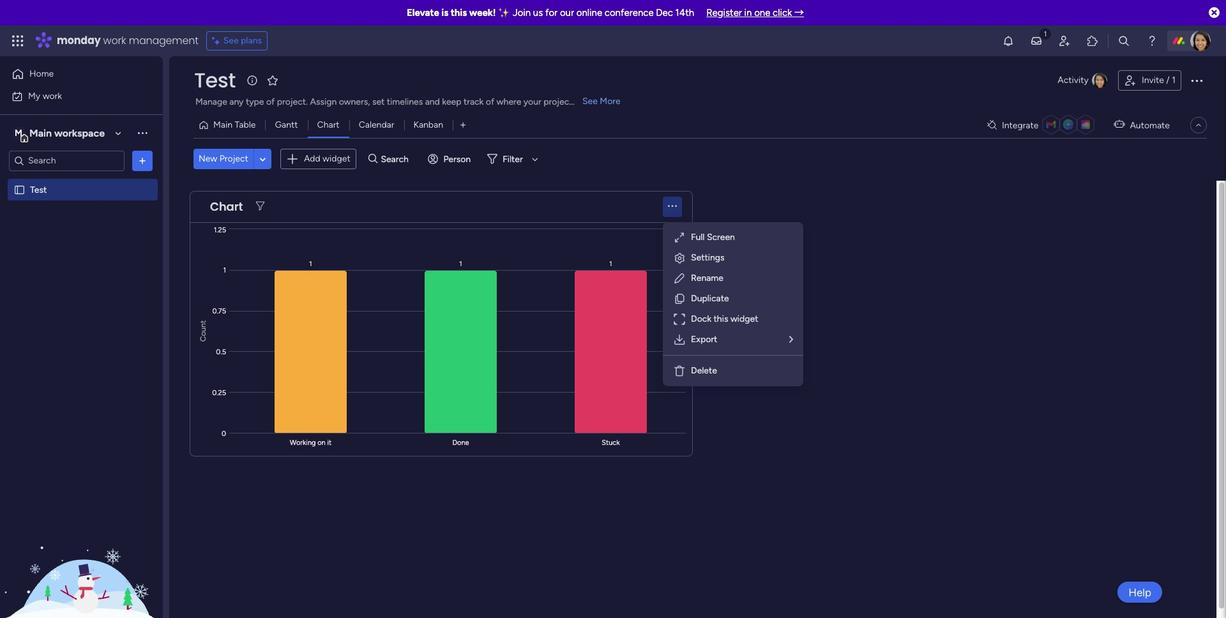 Task type: describe. For each thing, give the bounding box(es) containing it.
1 vertical spatial this
[[714, 314, 728, 324]]

delete
[[691, 365, 717, 376]]

your
[[524, 96, 541, 107]]

online
[[576, 7, 602, 19]]

0 horizontal spatial chart
[[210, 199, 243, 215]]

workspace image
[[12, 126, 25, 140]]

autopilot image
[[1114, 116, 1125, 133]]

lottie animation element
[[0, 489, 163, 618]]

add view image
[[460, 120, 466, 130]]

keep
[[442, 96, 461, 107]]

activity button
[[1053, 70, 1113, 91]]

register in one click →
[[706, 7, 804, 19]]

dock
[[691, 314, 711, 324]]

project.
[[277, 96, 308, 107]]

1 vertical spatial options image
[[136, 154, 149, 167]]

track
[[464, 96, 484, 107]]

assign
[[310, 96, 337, 107]]

14th
[[675, 7, 694, 19]]

lottie animation image
[[0, 489, 163, 618]]

invite / 1 button
[[1118, 70, 1181, 91]]

/
[[1166, 75, 1170, 86]]

work for my
[[43, 90, 62, 101]]

1 image
[[1040, 26, 1051, 41]]

kanban
[[413, 119, 443, 130]]

project
[[219, 153, 248, 164]]

monday work management
[[57, 33, 198, 48]]

set
[[372, 96, 385, 107]]

main table button
[[193, 115, 265, 135]]

manage any type of project. assign owners, set timelines and keep track of where your project stands.
[[195, 96, 603, 107]]

project
[[544, 96, 573, 107]]

invite
[[1142, 75, 1164, 86]]

invite members image
[[1058, 34, 1071, 47]]

collapse board header image
[[1193, 120, 1204, 130]]

see for see more
[[582, 96, 598, 107]]

list arrow image
[[789, 335, 793, 344]]

main table
[[213, 119, 256, 130]]

m
[[15, 127, 22, 138]]

new project
[[199, 153, 248, 164]]

rename
[[691, 273, 723, 284]]

plans
[[241, 35, 262, 46]]

export
[[691, 334, 717, 345]]

widget inside popup button
[[323, 153, 350, 164]]

settings image
[[673, 252, 686, 264]]

person button
[[423, 149, 478, 169]]

calendar button
[[349, 115, 404, 135]]

and
[[425, 96, 440, 107]]

screen
[[707, 232, 735, 243]]

duplicate image
[[673, 292, 686, 305]]

arrow down image
[[527, 152, 543, 167]]

our
[[560, 7, 574, 19]]

kanban button
[[404, 115, 453, 135]]

manage
[[195, 96, 227, 107]]

filter
[[503, 154, 523, 165]]

add to favorites image
[[266, 74, 279, 87]]

see more link
[[581, 95, 622, 108]]

gantt button
[[265, 115, 308, 135]]

rename image
[[673, 272, 686, 285]]

main workspace
[[29, 127, 105, 139]]

automate
[[1130, 120, 1170, 131]]

help button
[[1118, 582, 1162, 603]]

search everything image
[[1118, 34, 1130, 47]]

calendar
[[359, 119, 394, 130]]

filter button
[[482, 149, 543, 169]]

1 horizontal spatial test
[[194, 66, 236, 95]]

Search field
[[378, 150, 416, 168]]

register in one click → link
[[706, 7, 804, 19]]

notifications image
[[1002, 34, 1015, 47]]

more dots image
[[668, 202, 677, 211]]

add widget button
[[280, 149, 356, 169]]

one
[[754, 7, 770, 19]]

angle down image
[[260, 154, 266, 164]]

in
[[744, 7, 752, 19]]

settings
[[691, 252, 725, 263]]

1 of from the left
[[266, 96, 275, 107]]

invite / 1
[[1142, 75, 1176, 86]]

main for main table
[[213, 119, 232, 130]]



Task type: locate. For each thing, give the bounding box(es) containing it.
0 horizontal spatial test
[[30, 184, 47, 195]]

chart
[[317, 119, 340, 130], [210, 199, 243, 215]]

full screen
[[691, 232, 735, 243]]

apps image
[[1086, 34, 1099, 47]]

of
[[266, 96, 275, 107], [486, 96, 494, 107]]

0 vertical spatial test
[[194, 66, 236, 95]]

elevate
[[407, 7, 439, 19]]

main right workspace icon at the left top of the page
[[29, 127, 52, 139]]

new project button
[[193, 149, 253, 169]]

options image right 1
[[1189, 73, 1204, 88]]

1 vertical spatial chart
[[210, 199, 243, 215]]

menu
[[663, 222, 803, 386]]

this
[[451, 7, 467, 19], [714, 314, 728, 324]]

0 horizontal spatial main
[[29, 127, 52, 139]]

options image down the workspace options icon
[[136, 154, 149, 167]]

1 horizontal spatial work
[[103, 33, 126, 48]]

0 horizontal spatial this
[[451, 7, 467, 19]]

inbox image
[[1030, 34, 1043, 47]]

1 horizontal spatial this
[[714, 314, 728, 324]]

show board description image
[[244, 74, 260, 87]]

main for main workspace
[[29, 127, 52, 139]]

owners,
[[339, 96, 370, 107]]

workspace options image
[[136, 127, 149, 139]]

see plans
[[223, 35, 262, 46]]

workspace selection element
[[12, 125, 107, 142]]

my
[[28, 90, 40, 101]]

Search in workspace field
[[27, 153, 107, 168]]

test right public board icon
[[30, 184, 47, 195]]

see left plans
[[223, 35, 239, 46]]

full screen image
[[673, 231, 686, 244]]

of right type
[[266, 96, 275, 107]]

delete image
[[673, 365, 686, 377]]

0 vertical spatial chart
[[317, 119, 340, 130]]

options image
[[1189, 73, 1204, 88], [136, 154, 149, 167]]

activity
[[1058, 75, 1089, 86]]

my work
[[28, 90, 62, 101]]

duplicate
[[691, 293, 729, 304]]

click
[[773, 7, 792, 19]]

dapulse integrations image
[[987, 120, 997, 130]]

1
[[1172, 75, 1176, 86]]

0 horizontal spatial widget
[[323, 153, 350, 164]]

see more
[[582, 96, 620, 107]]

1 horizontal spatial of
[[486, 96, 494, 107]]

see plans button
[[206, 31, 268, 50]]

work
[[103, 33, 126, 48], [43, 90, 62, 101]]

main inside workspace selection element
[[29, 127, 52, 139]]

timelines
[[387, 96, 423, 107]]

week!
[[469, 7, 496, 19]]

test list box
[[0, 176, 163, 373]]

chart left v2 funnel icon
[[210, 199, 243, 215]]

0 vertical spatial widget
[[323, 153, 350, 164]]

→
[[794, 7, 804, 19]]

✨
[[498, 7, 510, 19]]

dec
[[656, 7, 673, 19]]

for
[[545, 7, 558, 19]]

table
[[235, 119, 256, 130]]

see
[[223, 35, 239, 46], [582, 96, 598, 107]]

help
[[1128, 586, 1151, 599]]

1 vertical spatial see
[[582, 96, 598, 107]]

test up manage
[[194, 66, 236, 95]]

0 vertical spatial options image
[[1189, 73, 1204, 88]]

0 horizontal spatial of
[[266, 96, 275, 107]]

new
[[199, 153, 217, 164]]

dock this widget image
[[673, 313, 686, 326]]

monday
[[57, 33, 101, 48]]

chart down assign
[[317, 119, 340, 130]]

chart inside button
[[317, 119, 340, 130]]

2 of from the left
[[486, 96, 494, 107]]

1 vertical spatial widget
[[730, 314, 758, 324]]

home
[[29, 68, 54, 79]]

menu containing full screen
[[663, 222, 803, 386]]

any
[[229, 96, 244, 107]]

of right track
[[486, 96, 494, 107]]

integrate
[[1002, 120, 1039, 131]]

add
[[304, 153, 320, 164]]

home button
[[8, 64, 137, 84]]

option
[[0, 178, 163, 181]]

help image
[[1146, 34, 1158, 47]]

work inside button
[[43, 90, 62, 101]]

management
[[129, 33, 198, 48]]

widget inside 'menu'
[[730, 314, 758, 324]]

see inside button
[[223, 35, 239, 46]]

full
[[691, 232, 705, 243]]

my work button
[[8, 86, 137, 106]]

select product image
[[11, 34, 24, 47]]

see left more
[[582, 96, 598, 107]]

main left table
[[213, 119, 232, 130]]

1 vertical spatial test
[[30, 184, 47, 195]]

chart button
[[308, 115, 349, 135]]

1 horizontal spatial widget
[[730, 314, 758, 324]]

1 horizontal spatial options image
[[1189, 73, 1204, 88]]

1 horizontal spatial see
[[582, 96, 598, 107]]

Test field
[[191, 66, 239, 95]]

widget
[[323, 153, 350, 164], [730, 314, 758, 324]]

is
[[441, 7, 448, 19]]

export image
[[673, 333, 686, 346]]

join
[[513, 7, 531, 19]]

register
[[706, 7, 742, 19]]

stands.
[[575, 96, 603, 107]]

type
[[246, 96, 264, 107]]

more
[[600, 96, 620, 107]]

1 vertical spatial work
[[43, 90, 62, 101]]

test inside list box
[[30, 184, 47, 195]]

0 vertical spatial see
[[223, 35, 239, 46]]

conference
[[605, 7, 654, 19]]

widget right dock
[[730, 314, 758, 324]]

test
[[194, 66, 236, 95], [30, 184, 47, 195]]

main inside "main table" button
[[213, 119, 232, 130]]

elevate is this week! ✨ join us for our online conference dec 14th
[[407, 7, 694, 19]]

work for monday
[[103, 33, 126, 48]]

0 vertical spatial work
[[103, 33, 126, 48]]

widget right "add"
[[323, 153, 350, 164]]

where
[[497, 96, 521, 107]]

gantt
[[275, 119, 298, 130]]

this right dock
[[714, 314, 728, 324]]

person
[[443, 154, 471, 165]]

us
[[533, 7, 543, 19]]

0 vertical spatial this
[[451, 7, 467, 19]]

v2 search image
[[368, 152, 378, 166]]

v2 funnel image
[[256, 202, 264, 211]]

public board image
[[13, 184, 26, 196]]

1 horizontal spatial main
[[213, 119, 232, 130]]

see for see plans
[[223, 35, 239, 46]]

work right monday
[[103, 33, 126, 48]]

0 horizontal spatial options image
[[136, 154, 149, 167]]

james peterson image
[[1190, 31, 1211, 51]]

dock this widget
[[691, 314, 758, 324]]

workspace
[[54, 127, 105, 139]]

0 horizontal spatial see
[[223, 35, 239, 46]]

1 horizontal spatial chart
[[317, 119, 340, 130]]

add widget
[[304, 153, 350, 164]]

this right is
[[451, 7, 467, 19]]

main
[[213, 119, 232, 130], [29, 127, 52, 139]]

work right the my on the left of the page
[[43, 90, 62, 101]]

0 horizontal spatial work
[[43, 90, 62, 101]]



Task type: vqa. For each thing, say whether or not it's contained in the screenshot.
Elevate is this week! ✨ Join us for our online conference Dec 14th
yes



